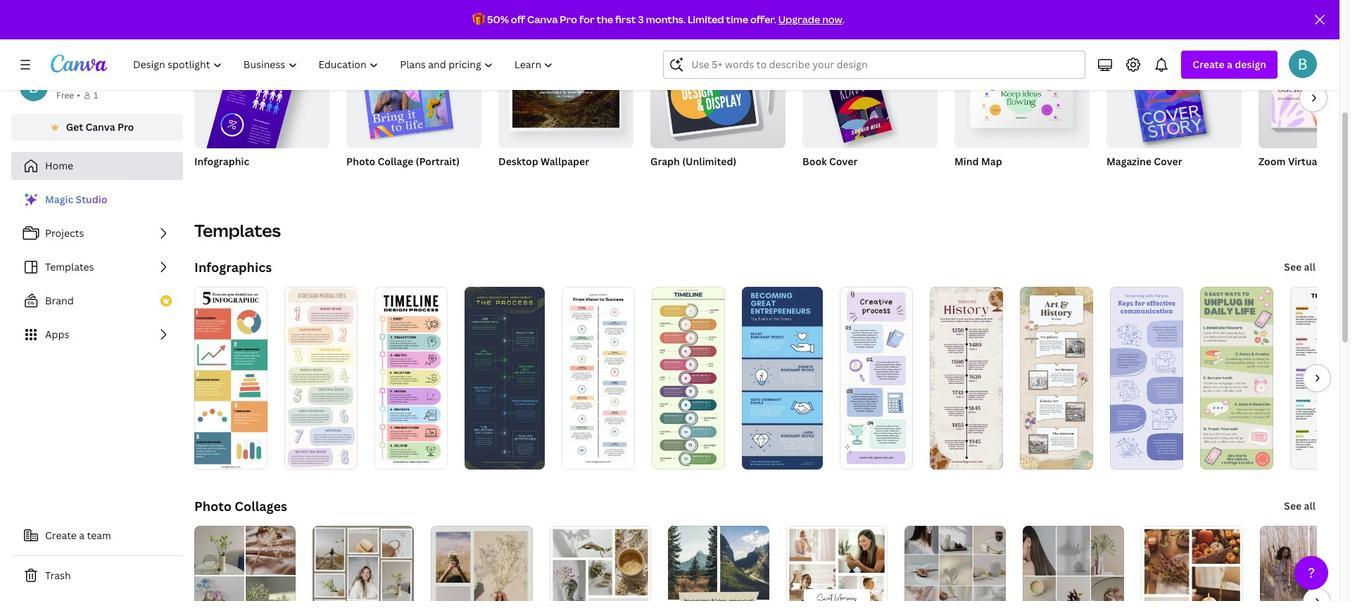 Task type: describe. For each thing, give the bounding box(es) containing it.
photo collage (portrait) group
[[346, 47, 482, 187]]

for
[[579, 13, 595, 26]]

mind map
[[955, 155, 1002, 168]]

cover for book cover
[[829, 155, 858, 168]]

3
[[638, 13, 644, 26]]

new
[[285, 19, 311, 36]]

map
[[981, 155, 1002, 168]]

graph
[[651, 155, 680, 168]]

see all for infographics
[[1284, 260, 1316, 274]]

create a design button
[[1182, 51, 1278, 79]]

zoom virtual backg
[[1259, 155, 1350, 168]]

the
[[597, 13, 613, 26]]

magic studio link
[[11, 186, 183, 214]]

photo collage (portrait)
[[346, 155, 460, 168]]

get
[[66, 120, 83, 134]]

something
[[217, 19, 282, 36]]

mind
[[955, 155, 979, 168]]

🎁
[[472, 13, 485, 26]]

0 vertical spatial templates
[[194, 219, 281, 242]]

photo for photo collages
[[194, 498, 232, 515]]

projects
[[45, 227, 84, 240]]

try
[[194, 19, 214, 36]]

🎁 50% off canva pro for the first 3 months. limited time offer. upgrade now .
[[472, 13, 845, 26]]

off
[[511, 13, 525, 26]]

magic studio
[[45, 193, 107, 206]]

limited
[[688, 13, 724, 26]]

all for infographics
[[1304, 260, 1316, 274]]

graph (unlimited) group
[[651, 47, 786, 187]]

try something new
[[194, 19, 311, 36]]

0 vertical spatial pro
[[560, 13, 577, 26]]

list containing magic studio
[[11, 186, 183, 349]]

personal
[[56, 74, 98, 87]]

apps link
[[11, 321, 183, 349]]

group for desktop wallpaper
[[498, 47, 634, 149]]

group for photo collage (portrait)
[[346, 47, 482, 149]]

magazine
[[1107, 155, 1152, 168]]

upgrade now button
[[778, 13, 842, 26]]

now
[[822, 13, 842, 26]]

group for graph (unlimited)
[[651, 47, 786, 149]]

projects link
[[11, 220, 183, 248]]

team
[[87, 529, 111, 543]]

a for design
[[1227, 58, 1233, 71]]

zoom virtual background group
[[1259, 47, 1350, 187]]

months.
[[646, 13, 686, 26]]

.
[[842, 13, 845, 26]]

all for photo collages
[[1304, 500, 1316, 513]]

trash
[[45, 570, 71, 583]]

apps
[[45, 328, 69, 341]]

see all link for photo collages
[[1283, 493, 1317, 521]]

see all link for infographics
[[1283, 253, 1317, 282]]

see for infographics
[[1284, 260, 1302, 274]]

brand link
[[11, 287, 183, 315]]

infographic
[[194, 155, 249, 168]]



Task type: locate. For each thing, give the bounding box(es) containing it.
photo left collages
[[194, 498, 232, 515]]

1 horizontal spatial a
[[1227, 58, 1233, 71]]

desktop wallpaper group
[[498, 47, 634, 187]]

desktop
[[498, 155, 538, 168]]

top level navigation element
[[124, 51, 566, 79]]

collage
[[378, 155, 413, 168]]

1 horizontal spatial pro
[[560, 13, 577, 26]]

design
[[1235, 58, 1267, 71]]

offer.
[[750, 13, 776, 26]]

infographic group
[[193, 37, 329, 217]]

0 horizontal spatial pro
[[118, 120, 134, 134]]

0 vertical spatial see all
[[1284, 260, 1316, 274]]

see for photo collages
[[1284, 500, 1302, 513]]

2 see all from the top
[[1284, 500, 1316, 513]]

pro
[[560, 13, 577, 26], [118, 120, 134, 134]]

a for team
[[79, 529, 85, 543]]

0 horizontal spatial templates
[[45, 260, 94, 274]]

wallpaper
[[541, 155, 589, 168]]

zoom
[[1259, 155, 1286, 168]]

1 vertical spatial photo
[[194, 498, 232, 515]]

2 cover from the left
[[1154, 155, 1182, 168]]

1 vertical spatial see all link
[[1283, 493, 1317, 521]]

2 all from the top
[[1304, 500, 1316, 513]]

1 vertical spatial templates
[[45, 260, 94, 274]]

create a team
[[45, 529, 111, 543]]

infographics
[[194, 259, 272, 276]]

canva right get
[[85, 120, 115, 134]]

canva
[[527, 13, 558, 26], [85, 120, 115, 134]]

photo collages
[[194, 498, 287, 515]]

book
[[803, 155, 827, 168]]

create inside button
[[45, 529, 77, 543]]

(unlimited)
[[682, 155, 737, 168]]

pro inside get canva pro button
[[118, 120, 134, 134]]

0 vertical spatial photo
[[346, 155, 375, 168]]

0 vertical spatial see all link
[[1283, 253, 1317, 282]]

1 horizontal spatial canva
[[527, 13, 558, 26]]

first
[[615, 13, 636, 26]]

create left team
[[45, 529, 77, 543]]

virtual
[[1288, 155, 1321, 168]]

None search field
[[663, 51, 1086, 79]]

templates inside "link"
[[45, 260, 94, 274]]

group for book cover
[[803, 47, 938, 149]]

group
[[193, 37, 329, 217], [346, 47, 482, 149], [498, 47, 634, 149], [651, 47, 786, 149], [803, 47, 938, 149], [955, 47, 1090, 149], [1107, 47, 1242, 149], [1259, 47, 1350, 149]]

home
[[45, 159, 73, 172]]

group for mind map
[[955, 47, 1090, 149]]

50%
[[487, 13, 509, 26]]

a
[[1227, 58, 1233, 71], [79, 529, 85, 543]]

see all link
[[1283, 253, 1317, 282], [1283, 493, 1317, 521]]

2 see all link from the top
[[1283, 493, 1317, 521]]

a inside button
[[79, 529, 85, 543]]

create a team button
[[11, 522, 183, 551]]

cover
[[829, 155, 858, 168], [1154, 155, 1182, 168]]

free •
[[56, 89, 80, 101]]

1 vertical spatial see all
[[1284, 500, 1316, 513]]

backg
[[1323, 155, 1350, 168]]

•
[[77, 89, 80, 101]]

0 vertical spatial all
[[1304, 260, 1316, 274]]

see all
[[1284, 260, 1316, 274], [1284, 500, 1316, 513]]

desktop wallpaper
[[498, 155, 589, 168]]

trash link
[[11, 563, 183, 591]]

1 horizontal spatial create
[[1193, 58, 1225, 71]]

brad klo image
[[1289, 50, 1317, 78]]

photo collages link
[[194, 498, 287, 515]]

1 vertical spatial all
[[1304, 500, 1316, 513]]

mind map group
[[955, 47, 1090, 187]]

0 vertical spatial a
[[1227, 58, 1233, 71]]

see
[[1284, 260, 1302, 274], [1284, 500, 1302, 513]]

0 horizontal spatial cover
[[829, 155, 858, 168]]

photo for photo collage (portrait)
[[346, 155, 375, 168]]

0 horizontal spatial a
[[79, 529, 85, 543]]

create for create a team
[[45, 529, 77, 543]]

brand
[[45, 294, 74, 308]]

templates down projects
[[45, 260, 94, 274]]

canva inside button
[[85, 120, 115, 134]]

magazine cover group
[[1107, 47, 1242, 187]]

0 horizontal spatial create
[[45, 529, 77, 543]]

0 vertical spatial canva
[[527, 13, 558, 26]]

1 see from the top
[[1284, 260, 1302, 274]]

pro left for
[[560, 13, 577, 26]]

create inside dropdown button
[[1193, 58, 1225, 71]]

Search search field
[[692, 51, 1058, 78]]

a left the design
[[1227, 58, 1233, 71]]

all
[[1304, 260, 1316, 274], [1304, 500, 1316, 513]]

1 vertical spatial canva
[[85, 120, 115, 134]]

see all for photo collages
[[1284, 500, 1316, 513]]

1 see all link from the top
[[1283, 253, 1317, 282]]

1 horizontal spatial photo
[[346, 155, 375, 168]]

0 vertical spatial create
[[1193, 58, 1225, 71]]

1 vertical spatial create
[[45, 529, 77, 543]]

create left the design
[[1193, 58, 1225, 71]]

home link
[[11, 152, 183, 180]]

group for magazine cover
[[1107, 47, 1242, 149]]

(portrait)
[[416, 155, 460, 168]]

templates link
[[11, 253, 183, 282]]

a inside dropdown button
[[1227, 58, 1233, 71]]

create for create a design
[[1193, 58, 1225, 71]]

canva right off
[[527, 13, 558, 26]]

1 vertical spatial see
[[1284, 500, 1302, 513]]

cover right magazine
[[1154, 155, 1182, 168]]

get canva pro button
[[11, 114, 183, 141]]

pro up home link
[[118, 120, 134, 134]]

a left team
[[79, 529, 85, 543]]

1 all from the top
[[1304, 260, 1316, 274]]

upgrade
[[778, 13, 820, 26]]

1 horizontal spatial cover
[[1154, 155, 1182, 168]]

photo
[[346, 155, 375, 168], [194, 498, 232, 515]]

1 horizontal spatial templates
[[194, 219, 281, 242]]

1
[[94, 89, 98, 101]]

group for infographic
[[193, 37, 329, 217]]

studio
[[76, 193, 107, 206]]

photo left collage at the left top of the page
[[346, 155, 375, 168]]

1 vertical spatial a
[[79, 529, 85, 543]]

graph (unlimited)
[[651, 155, 737, 168]]

cover for magazine cover
[[1154, 155, 1182, 168]]

1 cover from the left
[[829, 155, 858, 168]]

magazine cover
[[1107, 155, 1182, 168]]

infographics link
[[194, 259, 272, 276]]

magic
[[45, 193, 73, 206]]

0 horizontal spatial canva
[[85, 120, 115, 134]]

time
[[726, 13, 748, 26]]

cover right book
[[829, 155, 858, 168]]

list
[[11, 186, 183, 349]]

create a design
[[1193, 58, 1267, 71]]

0 horizontal spatial photo
[[194, 498, 232, 515]]

templates
[[194, 219, 281, 242], [45, 260, 94, 274]]

1 vertical spatial pro
[[118, 120, 134, 134]]

create
[[1193, 58, 1225, 71], [45, 529, 77, 543]]

free
[[56, 89, 74, 101]]

2 see from the top
[[1284, 500, 1302, 513]]

get canva pro
[[66, 120, 134, 134]]

1 see all from the top
[[1284, 260, 1316, 274]]

collages
[[235, 498, 287, 515]]

0 vertical spatial see
[[1284, 260, 1302, 274]]

photo inside group
[[346, 155, 375, 168]]

templates up infographics
[[194, 219, 281, 242]]

book cover group
[[803, 47, 938, 187]]

book cover
[[803, 155, 858, 168]]



Task type: vqa. For each thing, say whether or not it's contained in the screenshot.
Studies
no



